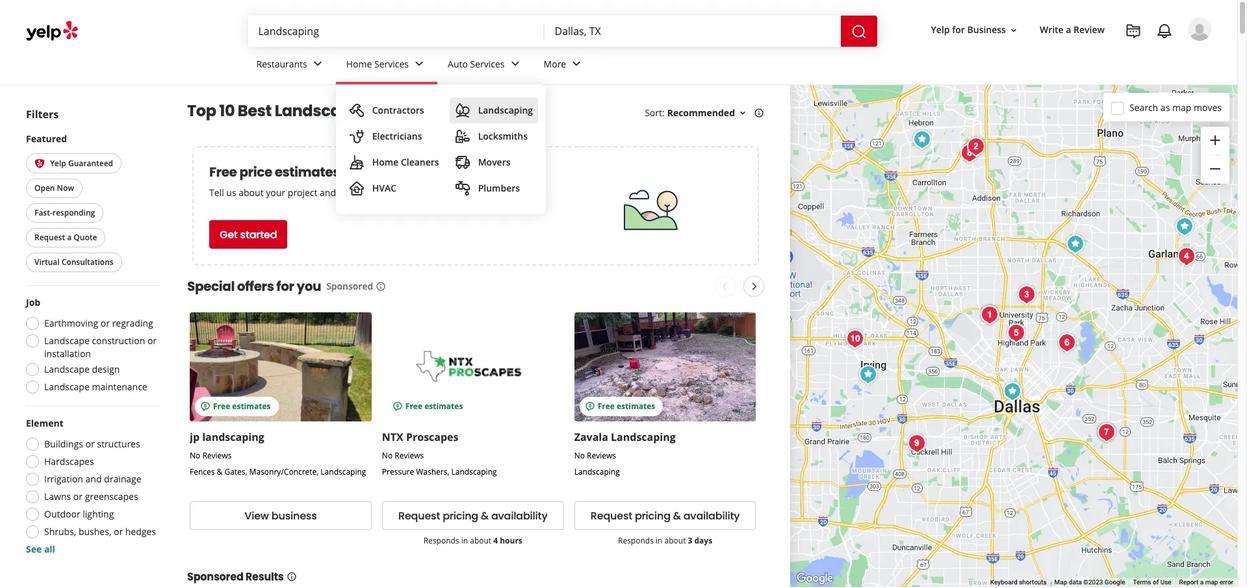Task type: vqa. For each thing, say whether or not it's contained in the screenshot.
Services
yes



Task type: describe. For each thing, give the bounding box(es) containing it.
business
[[272, 509, 317, 524]]

luxe landscapes image
[[1014, 282, 1040, 308]]

landscape design
[[44, 363, 120, 376]]

get started
[[220, 227, 277, 242]]

as
[[1161, 101, 1170, 113]]

job
[[26, 296, 40, 309]]

days
[[695, 536, 713, 547]]

none field near
[[555, 24, 831, 38]]

auto services link
[[438, 47, 533, 85]]

map
[[1055, 579, 1068, 587]]

business
[[968, 24, 1006, 36]]

movers
[[478, 156, 511, 168]]

proscapes
[[406, 430, 459, 445]]

quote
[[74, 232, 97, 243]]

sponsored results
[[187, 570, 284, 585]]

recommended
[[667, 107, 735, 119]]

for inside button
[[953, 24, 965, 36]]

l & t landscaping image
[[843, 326, 869, 352]]

keyboard shortcuts button
[[991, 579, 1047, 588]]

estimates for ntx proscapes
[[425, 401, 463, 412]]

landscape for landscape design
[[44, 363, 90, 376]]

map region
[[629, 0, 1248, 588]]

free estimates for jp landscaping
[[213, 401, 271, 412]]

ten brothers image
[[1000, 379, 1026, 405]]

see all button
[[26, 544, 55, 556]]

river oaks landscaping image
[[1172, 214, 1198, 240]]

16 free estimates v2 image
[[393, 402, 403, 412]]

request pricing & availability button for zavala landscaping
[[575, 502, 756, 531]]

16 info v2 image
[[376, 281, 386, 292]]

write a review
[[1040, 24, 1105, 36]]

home cleaners
[[372, 156, 439, 168]]

jp landscaping link
[[190, 430, 264, 445]]

you
[[297, 278, 321, 296]]

home services
[[346, 58, 409, 70]]

home for home services
[[346, 58, 372, 70]]

virtual consultations
[[34, 257, 114, 268]]

availability for zavala landscaping
[[684, 509, 740, 524]]

view business link
[[190, 502, 372, 531]]

filters
[[26, 107, 59, 121]]

get started button
[[209, 220, 288, 249]]

guerrero landscape image
[[964, 134, 990, 160]]

polo landscapes image
[[977, 302, 1003, 328]]

zavala landscaping no reviews landscaping
[[575, 430, 676, 478]]

no for ntx
[[382, 451, 393, 462]]

maintenance
[[92, 381, 147, 393]]

pressure
[[382, 467, 414, 478]]

terms of use link
[[1134, 579, 1172, 587]]

structures
[[97, 438, 140, 451]]

1 vertical spatial and
[[85, 473, 102, 486]]

& for ntx
[[481, 509, 489, 524]]

about for zavala
[[665, 536, 686, 547]]

contractors link
[[344, 98, 444, 124]]

ja landscaping & tree service image
[[856, 362, 882, 388]]

free estimates link for zavala landscaping
[[575, 313, 756, 422]]

help
[[354, 187, 373, 199]]

landscaping link
[[450, 98, 538, 124]]

or for greenscapes
[[73, 491, 83, 503]]

landscaping inside business categories element
[[478, 104, 533, 116]]

responds in about 4 hours
[[424, 536, 523, 547]]

royal labor lawn care image
[[904, 431, 930, 457]]

16 free estimates v2 image for zavala landscaping
[[585, 402, 595, 412]]

notifications image
[[1157, 23, 1173, 39]]

10
[[219, 100, 235, 122]]

earthmoving
[[44, 317, 98, 330]]

all
[[44, 544, 55, 556]]

estimates for jp landscaping
[[232, 401, 271, 412]]

free for zavala landscaping
[[598, 401, 615, 412]]

hvac
[[372, 182, 397, 194]]

google
[[1105, 579, 1126, 587]]

featured group
[[23, 132, 161, 275]]

locksmiths link
[[450, 124, 538, 150]]

24 chevron down v2 image for more
[[569, 56, 585, 72]]

services for auto services
[[470, 58, 505, 70]]

electricians
[[372, 130, 422, 142]]

masonry/concrete,
[[249, 467, 319, 478]]

buildings
[[44, 438, 83, 451]]

sponsored
[[398, 187, 444, 199]]

report
[[1180, 579, 1199, 587]]

responding
[[53, 207, 95, 218]]

xscapes irrigation and landscapes image
[[1174, 243, 1200, 269]]

top 10 best landscaping near dallas, texas
[[187, 100, 522, 122]]

reviews for landscaping
[[587, 451, 616, 462]]

washers,
[[416, 467, 450, 478]]

1 vertical spatial 16 info v2 image
[[286, 572, 297, 583]]

reviews for landscaping
[[202, 451, 232, 462]]

responds in about 3 days
[[618, 536, 713, 547]]

request inside button
[[34, 232, 65, 243]]

reviews for proscapes
[[395, 451, 424, 462]]

landscaping inside the ntx proscapes no reviews pressure washers, landscaping
[[452, 467, 497, 478]]

your
[[266, 187, 285, 199]]

terms of use
[[1134, 579, 1172, 587]]

business categories element
[[246, 47, 1212, 215]]

24 locksmith v2 image
[[455, 129, 470, 144]]

virtual consultations button
[[26, 253, 122, 272]]

a for request
[[67, 232, 72, 243]]

local
[[376, 163, 408, 181]]

recommended button
[[667, 107, 748, 119]]

no for jp
[[190, 451, 200, 462]]

or for structures
[[85, 438, 95, 451]]

plumbers
[[478, 182, 520, 194]]

24 moving v2 image
[[455, 155, 470, 170]]

now
[[57, 183, 74, 194]]

ntx
[[382, 430, 404, 445]]

16 yelp guaranteed v2 image
[[34, 159, 45, 169]]

barkwells cleaning & landscaping image
[[1063, 231, 1089, 257]]

map data ©2023 google
[[1055, 579, 1126, 587]]

24 heating cooling v2 image
[[349, 181, 365, 196]]

search
[[1130, 101, 1159, 113]]

or left 'hedges'
[[114, 526, 123, 538]]

view business
[[245, 509, 317, 524]]

landscaping inside jp landscaping no reviews fences & gates, masonry/concrete, landscaping
[[321, 467, 366, 478]]

pricing for zavala landscaping
[[635, 509, 671, 524]]

special
[[187, 278, 235, 296]]

offers
[[237, 278, 274, 296]]

free price estimates from local landscapers image
[[619, 178, 684, 243]]

landscaping right the zavala
[[611, 430, 676, 445]]

installation
[[44, 348, 91, 360]]

restaurants
[[256, 58, 307, 70]]

request a quote
[[34, 232, 97, 243]]

top
[[187, 100, 216, 122]]

option group containing element
[[22, 417, 161, 557]]

free estimates link for jp landscaping
[[190, 313, 372, 422]]

best
[[238, 100, 272, 122]]

24 home cleaning v2 image
[[349, 155, 365, 170]]

yelp guaranteed button
[[26, 153, 122, 174]]

home cleaners link
[[344, 150, 444, 176]]

in for ntx proscapes
[[461, 536, 468, 547]]

estimates inside free price estimates from local landscapers tell us about your project and get help from sponsored businesses.
[[275, 163, 340, 181]]

& inside jp landscaping no reviews fences & gates, masonry/concrete, landscaping
[[217, 467, 223, 478]]

16 chevron down v2 image for yelp for business
[[1009, 25, 1019, 36]]

pricing for ntx proscapes
[[443, 509, 479, 524]]

or inside landscape construction or installation
[[148, 335, 157, 347]]

responds for proscapes
[[424, 536, 459, 547]]

data
[[1069, 579, 1082, 587]]

free for jp landscaping
[[213, 401, 230, 412]]

elegance outdoor living image
[[910, 126, 936, 152]]

24 contractor v2 image
[[349, 103, 365, 118]]



Task type: locate. For each thing, give the bounding box(es) containing it.
free estimates link for ntx proscapes
[[382, 313, 564, 422]]

0 horizontal spatial 16 info v2 image
[[286, 572, 297, 583]]

24 chevron down v2 image
[[310, 56, 326, 72], [412, 56, 427, 72], [569, 56, 585, 72]]

for left you
[[277, 278, 294, 296]]

bushes,
[[79, 526, 111, 538]]

more
[[544, 58, 566, 70]]

2 vertical spatial a
[[1201, 579, 1204, 587]]

2 request pricing & availability from the left
[[591, 509, 740, 524]]

about for ntx
[[470, 536, 492, 547]]

24 chevron down v2 image right restaurants
[[310, 56, 326, 72]]

0 horizontal spatial about
[[239, 187, 264, 199]]

24 chevron down v2 image inside more link
[[569, 56, 585, 72]]

landscaping
[[202, 430, 264, 445]]

0 horizontal spatial 24 chevron down v2 image
[[310, 56, 326, 72]]

1 request pricing & availability button from the left
[[382, 502, 564, 531]]

request for zavala landscaping
[[591, 509, 633, 524]]

2 reviews from the left
[[395, 451, 424, 462]]

1 services from the left
[[375, 58, 409, 70]]

buildings or structures
[[44, 438, 140, 451]]

user actions element
[[921, 16, 1230, 96]]

landscape construction or installation
[[44, 335, 157, 360]]

project
[[288, 187, 318, 199]]

1 horizontal spatial no
[[382, 451, 393, 462]]

2 horizontal spatial about
[[665, 536, 686, 547]]

1 horizontal spatial reviews
[[395, 451, 424, 462]]

zavala landscaping link
[[575, 430, 676, 445]]

request pricing & availability for landscaping
[[591, 509, 740, 524]]

request
[[34, 232, 65, 243], [399, 509, 440, 524], [591, 509, 633, 524]]

1 pricing from the left
[[443, 509, 479, 524]]

landscaping down the zavala
[[575, 467, 620, 478]]

for
[[953, 24, 965, 36], [277, 278, 294, 296]]

landscape up installation
[[44, 335, 90, 347]]

1 horizontal spatial request
[[399, 509, 440, 524]]

no for zavala
[[575, 451, 585, 462]]

no inside jp landscaping no reviews fences & gates, masonry/concrete, landscaping
[[190, 451, 200, 462]]

1 horizontal spatial none field
[[555, 24, 831, 38]]

gates,
[[225, 467, 247, 478]]

landscapers
[[410, 163, 493, 181]]

landscape down landscape design
[[44, 381, 90, 393]]

started
[[240, 227, 277, 242]]

2 request pricing & availability button from the left
[[575, 502, 756, 531]]

24 chevron down v2 image for home services
[[412, 56, 427, 72]]

free right 16 free estimates v2 image
[[406, 401, 423, 412]]

free estimates for ntx proscapes
[[406, 401, 463, 412]]

landscaping right washers, at left
[[452, 467, 497, 478]]

price
[[240, 163, 272, 181]]

& left gates,
[[217, 467, 223, 478]]

1 horizontal spatial yelp
[[931, 24, 950, 36]]

and left get
[[320, 187, 336, 199]]

hours
[[500, 536, 523, 547]]

outdoor
[[44, 508, 80, 521]]

estimates up zavala landscaping link
[[617, 401, 656, 412]]

0 horizontal spatial for
[[277, 278, 294, 296]]

water drainage innovations image
[[957, 140, 983, 166]]

yelp right the 16 yelp guaranteed v2 icon
[[50, 158, 66, 169]]

estimates up proscapes
[[425, 401, 463, 412]]

yelp guaranteed
[[50, 158, 113, 169]]

map for moves
[[1173, 101, 1192, 113]]

tell
[[209, 187, 224, 199]]

1 free estimates from the left
[[213, 401, 271, 412]]

24 chevron down v2 image right more
[[569, 56, 585, 72]]

1 availability from the left
[[491, 509, 548, 524]]

element
[[26, 417, 64, 430]]

estimates up landscaping
[[232, 401, 271, 412]]

no inside the ntx proscapes no reviews pressure washers, landscaping
[[382, 451, 393, 462]]

24 landscaping v2 image
[[455, 103, 470, 118]]

0 vertical spatial sponsored
[[326, 280, 373, 293]]

24 chevron down v2 image inside the 'home services' link
[[412, 56, 427, 72]]

responds for landscaping
[[618, 536, 654, 547]]

0 horizontal spatial request pricing & availability
[[399, 509, 548, 524]]

about left the '3'
[[665, 536, 686, 547]]

availability for ntx proscapes
[[491, 509, 548, 524]]

request for ntx proscapes
[[399, 509, 440, 524]]

16 free estimates v2 image
[[200, 402, 211, 412], [585, 402, 595, 412]]

3 landscape from the top
[[44, 381, 90, 393]]

in for zavala landscaping
[[656, 536, 663, 547]]

0 horizontal spatial from
[[342, 163, 374, 181]]

1 in from the left
[[461, 536, 468, 547]]

1 landscape from the top
[[44, 335, 90, 347]]

2 services from the left
[[470, 58, 505, 70]]

free estimates up proscapes
[[406, 401, 463, 412]]

0 horizontal spatial a
[[67, 232, 72, 243]]

earthmoving or regrading
[[44, 317, 153, 330]]

use
[[1161, 579, 1172, 587]]

reviews inside zavala landscaping no reviews landscaping
[[587, 451, 616, 462]]

from down "local"
[[375, 187, 396, 199]]

16 chevron down v2 image for recommended
[[738, 108, 748, 118]]

0 vertical spatial 16 chevron down v2 image
[[1009, 25, 1019, 36]]

1 vertical spatial a
[[67, 232, 72, 243]]

0 vertical spatial for
[[953, 24, 965, 36]]

estimates up project
[[275, 163, 340, 181]]

1 horizontal spatial 16 chevron down v2 image
[[1009, 25, 1019, 36]]

1 vertical spatial 16 chevron down v2 image
[[738, 108, 748, 118]]

or up construction
[[101, 317, 110, 330]]

1 vertical spatial from
[[375, 187, 396, 199]]

request up virtual
[[34, 232, 65, 243]]

rcj cleaning specialists image
[[1094, 420, 1120, 446], [1094, 420, 1120, 446]]

request down washers, at left
[[399, 509, 440, 524]]

free estimates
[[213, 401, 271, 412], [406, 401, 463, 412], [598, 401, 656, 412]]

16 info v2 image right recommended dropdown button
[[754, 108, 765, 118]]

zavala landscaping image
[[1121, 96, 1147, 122]]

16 free estimates v2 image for jp landscaping
[[200, 402, 211, 412]]

1 horizontal spatial sponsored
[[326, 280, 373, 293]]

menu inside business categories element
[[336, 85, 546, 215]]

0 vertical spatial landscape
[[44, 335, 90, 347]]

1 horizontal spatial and
[[320, 187, 336, 199]]

no up fences
[[190, 451, 200, 462]]

None field
[[258, 24, 534, 38], [555, 24, 831, 38]]

3 free estimates link from the left
[[575, 313, 756, 422]]

1 vertical spatial home
[[372, 156, 399, 168]]

services down find text field at the left of page
[[375, 58, 409, 70]]

2 horizontal spatial free estimates link
[[575, 313, 756, 422]]

2 none field from the left
[[555, 24, 831, 38]]

3
[[688, 536, 693, 547]]

open now
[[34, 183, 74, 194]]

free estimates up landscaping
[[213, 401, 271, 412]]

option group
[[22, 296, 161, 398], [22, 417, 161, 557]]

estimates for zavala landscaping
[[617, 401, 656, 412]]

next image
[[747, 279, 763, 295]]

responds
[[424, 536, 459, 547], [618, 536, 654, 547]]

0 vertical spatial home
[[346, 58, 372, 70]]

1 horizontal spatial availability
[[684, 509, 740, 524]]

responds left the '3'
[[618, 536, 654, 547]]

a right write
[[1066, 24, 1072, 36]]

1 none field from the left
[[258, 24, 534, 38]]

0 vertical spatial and
[[320, 187, 336, 199]]

about
[[239, 187, 264, 199], [470, 536, 492, 547], [665, 536, 686, 547]]

no down ntx
[[382, 451, 393, 462]]

1 request pricing & availability from the left
[[399, 509, 548, 524]]

dallas,
[[420, 100, 473, 122]]

services for home services
[[375, 58, 409, 70]]

1 horizontal spatial 16 info v2 image
[[754, 108, 765, 118]]

0 vertical spatial a
[[1066, 24, 1072, 36]]

0 horizontal spatial pricing
[[443, 509, 479, 524]]

0 horizontal spatial free estimates link
[[190, 313, 372, 422]]

option group containing job
[[22, 296, 161, 398]]

pricing up responds in about 4 hours
[[443, 509, 479, 524]]

menu
[[336, 85, 546, 215]]

hedges
[[125, 526, 156, 538]]

irrigation
[[44, 473, 83, 486]]

electricians link
[[344, 124, 444, 150]]

16 info v2 image
[[754, 108, 765, 118], [286, 572, 297, 583]]

reviews down the zavala
[[587, 451, 616, 462]]

1 free estimates link from the left
[[190, 313, 372, 422]]

none field find
[[258, 24, 534, 38]]

and up 'lawns or greenscapes'
[[85, 473, 102, 486]]

us
[[226, 187, 236, 199]]

16 free estimates v2 image up jp landscaping link on the left of the page
[[200, 402, 211, 412]]

0 horizontal spatial no
[[190, 451, 200, 462]]

sponsored for sponsored results
[[187, 570, 244, 585]]

from up the help
[[342, 163, 374, 181]]

0 horizontal spatial reviews
[[202, 451, 232, 462]]

landscape for landscape construction or installation
[[44, 335, 90, 347]]

services left 24 chevron down v2 icon
[[470, 58, 505, 70]]

3 no from the left
[[575, 451, 585, 462]]

0 vertical spatial from
[[342, 163, 374, 181]]

16 chevron down v2 image right the business
[[1009, 25, 1019, 36]]

and inside free price estimates from local landscapers tell us about your project and get help from sponsored businesses.
[[320, 187, 336, 199]]

1 reviews from the left
[[202, 451, 232, 462]]

error
[[1220, 579, 1234, 587]]

2 24 chevron down v2 image from the left
[[412, 56, 427, 72]]

a inside button
[[67, 232, 72, 243]]

sponsored left results
[[187, 570, 244, 585]]

yelp inside button
[[931, 24, 950, 36]]

a
[[1066, 24, 1072, 36], [67, 232, 72, 243], [1201, 579, 1204, 587]]

cleaners
[[401, 156, 439, 168]]

home services link
[[336, 47, 438, 85]]

home for home cleaners
[[372, 156, 399, 168]]

lawns or greenscapes
[[44, 491, 138, 503]]

0 horizontal spatial none field
[[258, 24, 534, 38]]

2 vertical spatial landscape
[[44, 381, 90, 393]]

0 horizontal spatial responds
[[424, 536, 459, 547]]

2 16 free estimates v2 image from the left
[[585, 402, 595, 412]]

1 horizontal spatial 16 free estimates v2 image
[[585, 402, 595, 412]]

1 horizontal spatial map
[[1206, 579, 1219, 587]]

0 horizontal spatial yelp
[[50, 158, 66, 169]]

zoom out image
[[1208, 161, 1224, 177]]

landscape
[[44, 335, 90, 347], [44, 363, 90, 376], [44, 381, 90, 393]]

free up the tell
[[209, 163, 237, 181]]

2 free estimates from the left
[[406, 401, 463, 412]]

get
[[220, 227, 238, 242]]

0 horizontal spatial map
[[1173, 101, 1192, 113]]

landscape maintenance
[[44, 381, 147, 393]]

2 horizontal spatial a
[[1201, 579, 1204, 587]]

2 free estimates link from the left
[[382, 313, 564, 422]]

1 responds from the left
[[424, 536, 459, 547]]

24 electrician v2 image
[[349, 129, 365, 144]]

jp
[[190, 430, 200, 445]]

16 free estimates v2 image up the zavala
[[585, 402, 595, 412]]

reviews inside jp landscaping no reviews fences & gates, masonry/concrete, landscaping
[[202, 451, 232, 462]]

request pricing & availability button up responds in about 3 days
[[575, 502, 756, 531]]

16 chevron down v2 image right 'recommended'
[[738, 108, 748, 118]]

responds left 4
[[424, 536, 459, 547]]

google image
[[794, 571, 837, 588]]

or down regrading
[[148, 335, 157, 347]]

brant's lawn care image
[[1004, 320, 1030, 346]]

16 info v2 image right results
[[286, 572, 297, 583]]

auto services
[[448, 58, 505, 70]]

auto
[[448, 58, 468, 70]]

previous image
[[717, 279, 733, 295]]

no down the zavala
[[575, 451, 585, 462]]

1 horizontal spatial &
[[481, 509, 489, 524]]

reviews inside the ntx proscapes no reviews pressure washers, landscaping
[[395, 451, 424, 462]]

2 responds from the left
[[618, 536, 654, 547]]

open
[[34, 183, 55, 194]]

0 horizontal spatial availability
[[491, 509, 548, 524]]

1 horizontal spatial request pricing & availability
[[591, 509, 740, 524]]

landscaping up 'locksmiths'
[[478, 104, 533, 116]]

home up 24 contractor v2 icon
[[346, 58, 372, 70]]

2 horizontal spatial request
[[591, 509, 633, 524]]

request up responds in about 3 days
[[591, 509, 633, 524]]

0 vertical spatial option group
[[22, 296, 161, 398]]

2 horizontal spatial no
[[575, 451, 585, 462]]

brad k. image
[[1188, 18, 1212, 41]]

2 availability from the left
[[684, 509, 740, 524]]

3 reviews from the left
[[587, 451, 616, 462]]

Near text field
[[555, 24, 831, 38]]

zavala
[[575, 430, 608, 445]]

0 horizontal spatial 16 free estimates v2 image
[[200, 402, 211, 412]]

2 landscape from the top
[[44, 363, 90, 376]]

1 vertical spatial sponsored
[[187, 570, 244, 585]]

16 chevron down v2 image inside the yelp for business button
[[1009, 25, 1019, 36]]

in left 4
[[461, 536, 468, 547]]

about inside free price estimates from local landscapers tell us about your project and get help from sponsored businesses.
[[239, 187, 264, 199]]

request pricing & availability up responds in about 4 hours
[[399, 509, 548, 524]]

16 chevron down v2 image inside recommended dropdown button
[[738, 108, 748, 118]]

yelp for yelp guaranteed
[[50, 158, 66, 169]]

free up the zavala
[[598, 401, 615, 412]]

or for regrading
[[101, 317, 110, 330]]

zoom in image
[[1208, 132, 1224, 148]]

irrigation and drainage
[[44, 473, 141, 486]]

of
[[1153, 579, 1159, 587]]

request pricing & availability for proscapes
[[399, 509, 548, 524]]

3 free estimates from the left
[[598, 401, 656, 412]]

map right as
[[1173, 101, 1192, 113]]

group
[[1202, 127, 1230, 184]]

request pricing & availability button up responds in about 4 hours
[[382, 502, 564, 531]]

1 vertical spatial map
[[1206, 579, 1219, 587]]

free estimates up zavala landscaping link
[[598, 401, 656, 412]]

0 vertical spatial map
[[1173, 101, 1192, 113]]

sponsored left 16 info v2 icon
[[326, 280, 373, 293]]

free price estimates from local landscapers tell us about your project and get help from sponsored businesses.
[[209, 163, 495, 199]]

1 16 free estimates v2 image from the left
[[200, 402, 211, 412]]

free up jp landscaping link on the left of the page
[[213, 401, 230, 412]]

None search field
[[248, 16, 880, 47]]

1 vertical spatial yelp
[[50, 158, 66, 169]]

yelp for business
[[931, 24, 1006, 36]]

0 horizontal spatial request pricing & availability button
[[382, 502, 564, 531]]

24 chevron down v2 image
[[507, 56, 523, 72]]

home up hvac
[[372, 156, 399, 168]]

report a map error
[[1180, 579, 1234, 587]]

1 horizontal spatial a
[[1066, 24, 1072, 36]]

results
[[246, 570, 284, 585]]

1 horizontal spatial pricing
[[635, 509, 671, 524]]

24 chevron down v2 image inside the 'restaurants' 'link'
[[310, 56, 326, 72]]

0 horizontal spatial 16 chevron down v2 image
[[738, 108, 748, 118]]

design
[[92, 363, 120, 376]]

1 horizontal spatial for
[[953, 24, 965, 36]]

1 24 chevron down v2 image from the left
[[310, 56, 326, 72]]

1 horizontal spatial services
[[470, 58, 505, 70]]

no inside zavala landscaping no reviews landscaping
[[575, 451, 585, 462]]

special offers for you
[[187, 278, 321, 296]]

free inside free price estimates from local landscapers tell us about your project and get help from sponsored businesses.
[[209, 163, 237, 181]]

availability up hours
[[491, 509, 548, 524]]

request pricing & availability up responds in about 3 days
[[591, 509, 740, 524]]

hardscapes
[[44, 456, 94, 468]]

fast-responding button
[[26, 204, 104, 223]]

shrubs,
[[44, 526, 76, 538]]

24 chevron down v2 image for restaurants
[[310, 56, 326, 72]]

pricing up responds in about 3 days
[[635, 509, 671, 524]]

a for report
[[1201, 579, 1204, 587]]

& up responds in about 4 hours
[[481, 509, 489, 524]]

free estimates link
[[190, 313, 372, 422], [382, 313, 564, 422], [575, 313, 756, 422]]

pricing
[[443, 509, 479, 524], [635, 509, 671, 524]]

Find text field
[[258, 24, 534, 38]]

or right buildings
[[85, 438, 95, 451]]

reviews down jp landscaping link on the left of the page
[[202, 451, 232, 462]]

landscape inside landscape construction or installation
[[44, 335, 90, 347]]

& up responds in about 3 days
[[673, 509, 681, 524]]

free for ntx proscapes
[[406, 401, 423, 412]]

regrading
[[112, 317, 153, 330]]

landscaping
[[275, 100, 376, 122], [478, 104, 533, 116], [611, 430, 676, 445], [321, 467, 366, 478], [452, 467, 497, 478], [575, 467, 620, 478]]

map
[[1173, 101, 1192, 113], [1206, 579, 1219, 587]]

1 option group from the top
[[22, 296, 161, 398]]

movers link
[[450, 150, 538, 176]]

2 pricing from the left
[[635, 509, 671, 524]]

about left 4
[[470, 536, 492, 547]]

free estimates for zavala landscaping
[[598, 401, 656, 412]]

0 vertical spatial yelp
[[931, 24, 950, 36]]

in left the '3'
[[656, 536, 663, 547]]

1 horizontal spatial free estimates
[[406, 401, 463, 412]]

landscaping up 24 electrician v2 image
[[275, 100, 376, 122]]

2 no from the left
[[382, 451, 393, 462]]

sort:
[[645, 107, 665, 119]]

menu containing contractors
[[336, 85, 546, 215]]

1 horizontal spatial 24 chevron down v2 image
[[412, 56, 427, 72]]

16 chevron down v2 image
[[1009, 25, 1019, 36], [738, 108, 748, 118]]

hvac link
[[344, 176, 444, 202]]

request pricing & availability button for ntx proscapes
[[382, 502, 564, 531]]

1 horizontal spatial responds
[[618, 536, 654, 547]]

0 vertical spatial 16 info v2 image
[[754, 108, 765, 118]]

2 option group from the top
[[22, 417, 161, 557]]

1 vertical spatial option group
[[22, 417, 161, 557]]

1 vertical spatial for
[[277, 278, 294, 296]]

polo landscapes image
[[977, 302, 1003, 328]]

1 no from the left
[[190, 451, 200, 462]]

landscape down installation
[[44, 363, 90, 376]]

ntx proscapes link
[[382, 430, 459, 445]]

yelp for business button
[[926, 18, 1025, 42]]

3 24 chevron down v2 image from the left
[[569, 56, 585, 72]]

1 horizontal spatial from
[[375, 187, 396, 199]]

about right the us
[[239, 187, 264, 199]]

&
[[217, 467, 223, 478], [481, 509, 489, 524], [673, 509, 681, 524]]

1 vertical spatial landscape
[[44, 363, 90, 376]]

availability up the days
[[684, 509, 740, 524]]

write a review link
[[1035, 18, 1110, 42]]

sponsored for sponsored
[[326, 280, 373, 293]]

north central landscaping image
[[1055, 330, 1081, 356]]

map left error
[[1206, 579, 1219, 587]]

1 horizontal spatial in
[[656, 536, 663, 547]]

4
[[494, 536, 498, 547]]

guaranteed
[[68, 158, 113, 169]]

a left quote
[[67, 232, 72, 243]]

yelp left the business
[[931, 24, 950, 36]]

landscaping left pressure
[[321, 467, 366, 478]]

0 horizontal spatial and
[[85, 473, 102, 486]]

yelp inside yelp guaranteed button
[[50, 158, 66, 169]]

0 horizontal spatial free estimates
[[213, 401, 271, 412]]

consultations
[[62, 257, 114, 268]]

search image
[[851, 24, 867, 39]]

virtual
[[34, 257, 60, 268]]

1 horizontal spatial request pricing & availability button
[[575, 502, 756, 531]]

more link
[[533, 47, 595, 85]]

yelp for yelp for business
[[931, 24, 950, 36]]

or
[[101, 317, 110, 330], [148, 335, 157, 347], [85, 438, 95, 451], [73, 491, 83, 503], [114, 526, 123, 538]]

1 horizontal spatial about
[[470, 536, 492, 547]]

0 horizontal spatial request
[[34, 232, 65, 243]]

for left the business
[[953, 24, 965, 36]]

2 horizontal spatial 24 chevron down v2 image
[[569, 56, 585, 72]]

0 horizontal spatial &
[[217, 467, 223, 478]]

0 horizontal spatial services
[[375, 58, 409, 70]]

24 plumbers v2 image
[[455, 181, 470, 196]]

2 horizontal spatial &
[[673, 509, 681, 524]]

2 horizontal spatial reviews
[[587, 451, 616, 462]]

map for error
[[1206, 579, 1219, 587]]

1 horizontal spatial free estimates link
[[382, 313, 564, 422]]

contractors
[[372, 104, 424, 116]]

24 chevron down v2 image left auto
[[412, 56, 427, 72]]

or up outdoor lighting
[[73, 491, 83, 503]]

a right report
[[1201, 579, 1204, 587]]

0 horizontal spatial sponsored
[[187, 570, 244, 585]]

& for zavala
[[673, 509, 681, 524]]

jp landscaping no reviews fences & gates, masonry/concrete, landscaping
[[190, 430, 366, 478]]

2 horizontal spatial free estimates
[[598, 401, 656, 412]]

landscape for landscape maintenance
[[44, 381, 90, 393]]

a for write
[[1066, 24, 1072, 36]]

2 in from the left
[[656, 536, 663, 547]]

reviews up pressure
[[395, 451, 424, 462]]

0 horizontal spatial in
[[461, 536, 468, 547]]

projects image
[[1126, 23, 1142, 39]]



